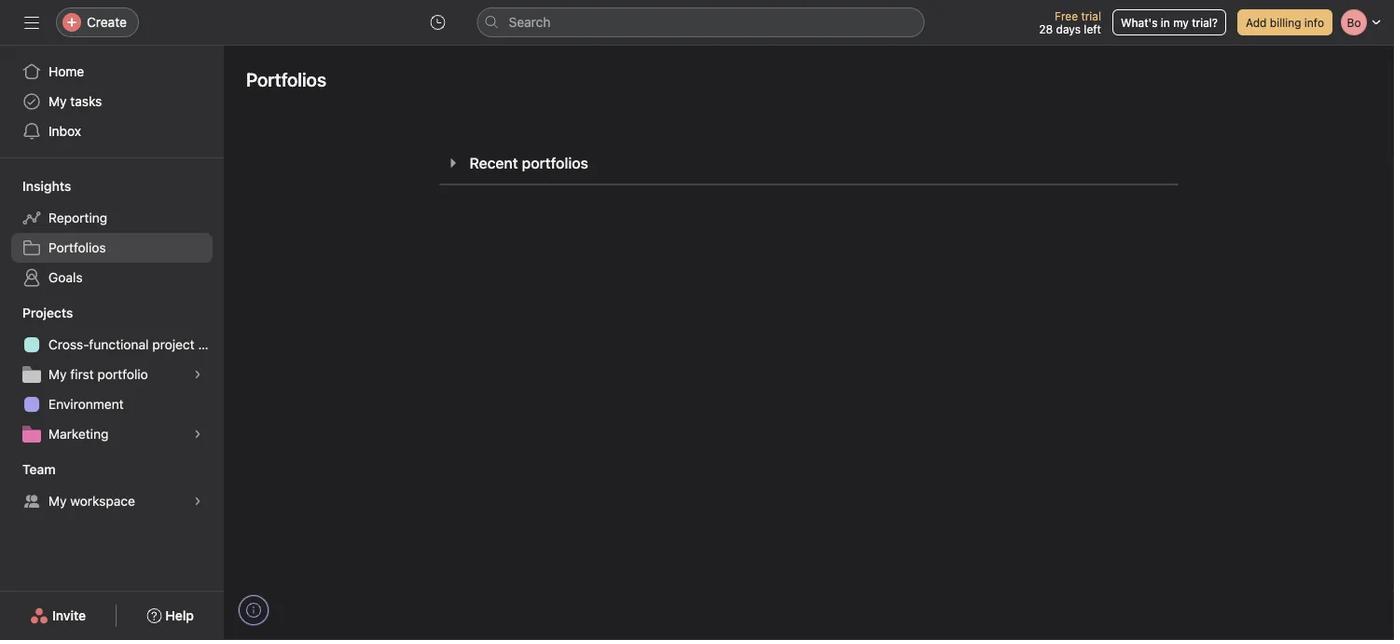 Task type: vqa. For each thing, say whether or not it's contained in the screenshot.
My first portfolio
yes



Task type: describe. For each thing, give the bounding box(es) containing it.
my for my tasks
[[49, 94, 67, 109]]

search button
[[477, 7, 925, 37]]

environment
[[49, 397, 124, 412]]

add billing info button
[[1238, 9, 1333, 35]]

my for my workspace
[[49, 494, 67, 509]]

1 horizontal spatial portfolios
[[246, 68, 327, 90]]

search
[[509, 14, 551, 30]]

inbox
[[49, 124, 81, 139]]

workspace
[[70, 494, 135, 509]]

see details, my workspace image
[[192, 496, 203, 508]]

help
[[165, 609, 194, 624]]

my
[[1174, 16, 1189, 29]]

global element
[[0, 46, 224, 158]]

what's
[[1121, 16, 1158, 29]]

team button
[[0, 461, 56, 480]]

see details, marketing image
[[192, 429, 203, 440]]

goals link
[[11, 263, 213, 293]]

free trial 28 days left
[[1040, 9, 1102, 35]]

days
[[1057, 22, 1081, 35]]

see details, my first portfolio image
[[192, 369, 203, 381]]

recent
[[470, 154, 518, 172]]

create
[[87, 14, 127, 30]]

marketing link
[[11, 420, 213, 450]]

home
[[49, 64, 84, 79]]

my workspace link
[[11, 487, 213, 517]]

projects
[[22, 306, 73, 321]]

hide sidebar image
[[24, 15, 39, 30]]

billing
[[1271, 16, 1302, 29]]

info
[[1305, 16, 1325, 29]]

in
[[1161, 16, 1171, 29]]

invite
[[52, 609, 86, 624]]

recent portfolios
[[470, 154, 589, 172]]

my tasks link
[[11, 87, 213, 117]]

trial?
[[1193, 16, 1218, 29]]

28
[[1040, 22, 1054, 35]]

my tasks
[[49, 94, 102, 109]]

portfolios inside portfolios link
[[49, 240, 106, 256]]

my first portfolio
[[49, 367, 148, 383]]



Task type: locate. For each thing, give the bounding box(es) containing it.
first
[[70, 367, 94, 383]]

1 vertical spatial portfolios
[[49, 240, 106, 256]]

reporting
[[49, 210, 107, 226]]

goals
[[49, 270, 83, 285]]

my inside global element
[[49, 94, 67, 109]]

my left tasks
[[49, 94, 67, 109]]

my first portfolio link
[[11, 360, 213, 390]]

portfolios link
[[11, 233, 213, 263]]

what's in my trial? button
[[1113, 9, 1227, 35]]

insights element
[[0, 170, 224, 297]]

reporting link
[[11, 203, 213, 233]]

search list box
[[477, 7, 925, 37]]

left
[[1084, 22, 1102, 35]]

plan
[[198, 337, 224, 353]]

inbox link
[[11, 117, 213, 146]]

invite button
[[18, 600, 98, 634]]

marketing
[[49, 427, 109, 442]]

environment link
[[11, 390, 213, 420]]

my inside projects element
[[49, 367, 67, 383]]

trial
[[1082, 9, 1102, 22]]

insights button
[[0, 177, 71, 196]]

3 my from the top
[[49, 494, 67, 509]]

my
[[49, 94, 67, 109], [49, 367, 67, 383], [49, 494, 67, 509]]

my inside 'teams' element
[[49, 494, 67, 509]]

tasks
[[70, 94, 102, 109]]

cross-
[[49, 337, 89, 353]]

add billing info
[[1246, 16, 1325, 29]]

free
[[1055, 9, 1079, 22]]

portfolios
[[246, 68, 327, 90], [49, 240, 106, 256]]

0 vertical spatial my
[[49, 94, 67, 109]]

portfolio
[[97, 367, 148, 383]]

expand task list for the section recent portfolios image
[[446, 156, 460, 171]]

add
[[1246, 16, 1267, 29]]

teams element
[[0, 453, 224, 521]]

project
[[152, 337, 195, 353]]

home link
[[11, 57, 213, 87]]

history image
[[431, 15, 446, 30]]

0 vertical spatial portfolios
[[246, 68, 327, 90]]

cross-functional project plan link
[[11, 330, 224, 360]]

insights
[[22, 179, 71, 194]]

2 vertical spatial my
[[49, 494, 67, 509]]

cross-functional project plan
[[49, 337, 224, 353]]

my workspace
[[49, 494, 135, 509]]

my for my first portfolio
[[49, 367, 67, 383]]

0 horizontal spatial portfolios
[[49, 240, 106, 256]]

team
[[22, 462, 56, 478]]

projects element
[[0, 297, 224, 453]]

portfolios
[[522, 154, 589, 172]]

1 vertical spatial my
[[49, 367, 67, 383]]

my left first
[[49, 367, 67, 383]]

create button
[[56, 7, 139, 37]]

functional
[[89, 337, 149, 353]]

2 my from the top
[[49, 367, 67, 383]]

help button
[[135, 600, 206, 634]]

my down team
[[49, 494, 67, 509]]

projects button
[[0, 304, 73, 323]]

1 my from the top
[[49, 94, 67, 109]]

what's in my trial?
[[1121, 16, 1218, 29]]



